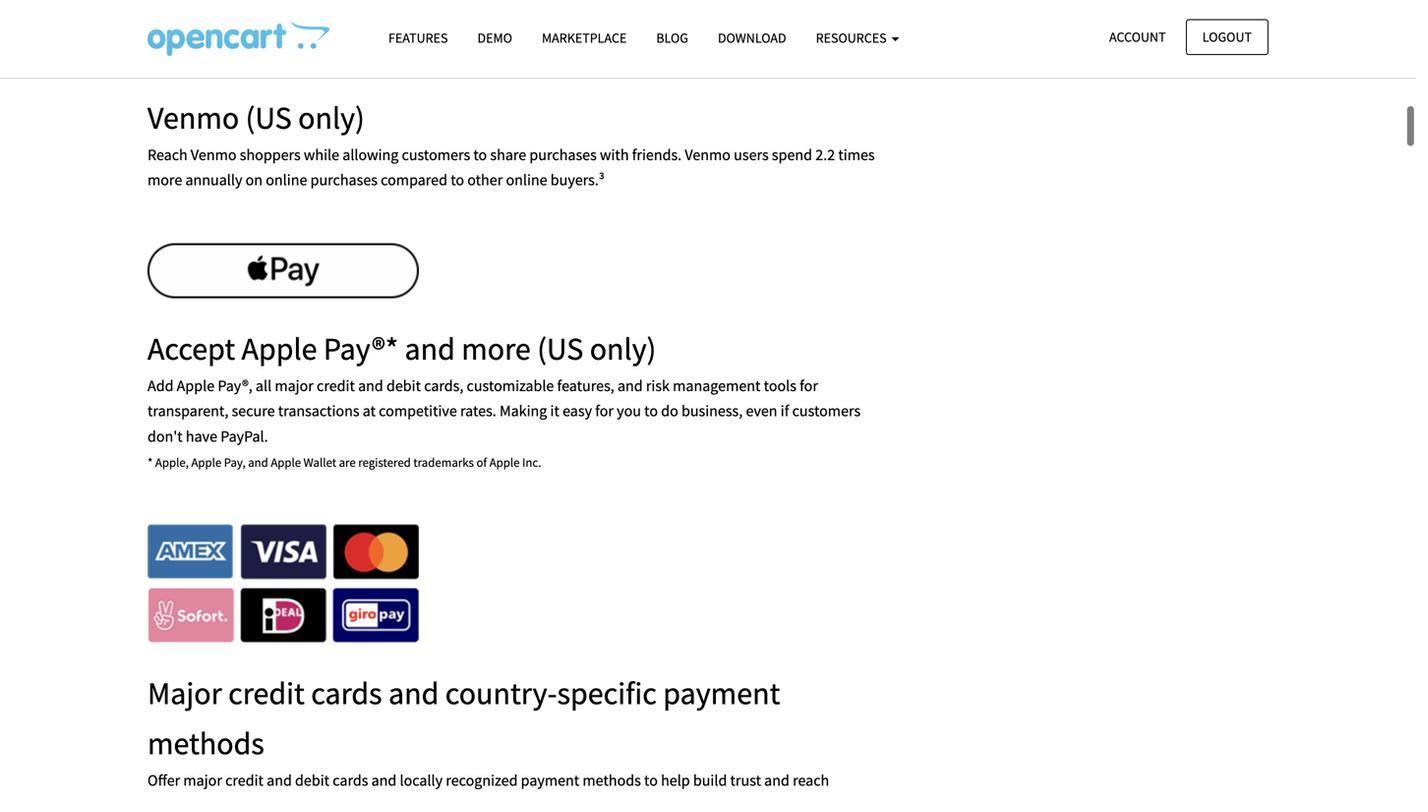 Task type: describe. For each thing, give the bounding box(es) containing it.
annually
[[185, 170, 242, 190]]

features link
[[374, 21, 463, 55]]

only) inside accept apple pay®* and more (us only) add apple pay®, all major credit and debit cards, customizable features, and risk management tools for transparent, secure transactions at competitive rates. making it easy for you to do business, even if customers don't have paypal. * apple, apple pay, and apple wallet are registered trademarks of apple inc.
[[590, 329, 656, 368]]

2 vertical spatial credit
[[225, 771, 264, 791]]

download link
[[703, 21, 801, 55]]

logout link
[[1186, 19, 1269, 55]]

do
[[661, 402, 679, 421]]

customizable
[[467, 376, 554, 396]]

opencart - paypal checkout integration image
[[148, 21, 330, 56]]

customers inside accept apple pay®* and more (us only) add apple pay®, all major credit and debit cards, customizable features, and risk management tools for transparent, secure transactions at competitive rates. making it easy for you to do business, even if customers don't have paypal. * apple, apple pay, and apple wallet are registered trademarks of apple inc.
[[792, 402, 861, 421]]

marketplace
[[542, 29, 627, 47]]

apple down "have"
[[191, 455, 222, 471]]

debit inside major credit cards and country-specific payment methods offer major credit and debit cards and locally recognized payment methods to help build trust and reach international customers.
[[295, 771, 330, 791]]

transactions
[[278, 402, 360, 421]]

making
[[500, 402, 547, 421]]

2 online from the left
[[506, 170, 548, 190]]

competitive
[[379, 402, 457, 421]]

shoppers
[[240, 145, 301, 165]]

apple up transparent,
[[177, 376, 215, 396]]

and left the locally
[[371, 771, 397, 791]]

apple,
[[155, 455, 189, 471]]

paypal.
[[221, 427, 268, 446]]

are
[[339, 455, 356, 471]]

rates.
[[460, 402, 497, 421]]

pay®*
[[324, 329, 398, 368]]

0 horizontal spatial methods
[[148, 724, 264, 763]]

accept
[[148, 329, 235, 368]]

while
[[304, 145, 339, 165]]

debit inside accept apple pay®* and more (us only) add apple pay®, all major credit and debit cards, customizable features, and risk management tools for transparent, secure transactions at competitive rates. making it easy for you to do business, even if customers don't have paypal. * apple, apple pay, and apple wallet are registered trademarks of apple inc.
[[387, 376, 421, 396]]

venmo up reach
[[148, 98, 239, 137]]

trademarks
[[414, 455, 474, 471]]

it
[[550, 402, 560, 421]]

and up cards,
[[405, 329, 455, 368]]

(us inside the venmo (us only) reach venmo shoppers while allowing customers to share purchases with friends. venmo users spend 2.2 times more annually on online purchases compared to other online buyers.³
[[246, 98, 292, 137]]

reach
[[793, 771, 830, 791]]

venmo up annually
[[191, 145, 237, 165]]

if
[[781, 402, 789, 421]]

1 online from the left
[[266, 170, 307, 190]]

all
[[256, 376, 272, 396]]

features
[[389, 29, 448, 47]]

apple up all
[[242, 329, 317, 368]]

of
[[477, 455, 487, 471]]

logout
[[1203, 28, 1252, 46]]

1 horizontal spatial methods
[[583, 771, 641, 791]]

(us inside accept apple pay®* and more (us only) add apple pay®, all major credit and debit cards, customizable features, and risk management tools for transparent, secure transactions at competitive rates. making it easy for you to do business, even if customers don't have paypal. * apple, apple pay, and apple wallet are registered trademarks of apple inc.
[[537, 329, 584, 368]]

trust
[[730, 771, 761, 791]]

to inside accept apple pay®* and more (us only) add apple pay®, all major credit and debit cards, customizable features, and risk management tools for transparent, secure transactions at competitive rates. making it easy for you to do business, even if customers don't have paypal. * apple, apple pay, and apple wallet are registered trademarks of apple inc.
[[645, 402, 658, 421]]

times
[[838, 145, 875, 165]]

major credit cards and country-specific payment methods offer major credit and debit cards and locally recognized payment methods to help build trust and reach international customers.
[[148, 674, 830, 800]]

pay®,
[[218, 376, 253, 396]]

account
[[1110, 28, 1166, 46]]

1 horizontal spatial purchases
[[530, 145, 597, 165]]

even
[[746, 402, 778, 421]]

reach
[[148, 145, 188, 165]]

major inside major credit cards and country-specific payment methods offer major credit and debit cards and locally recognized payment methods to help build trust and reach international customers.
[[183, 771, 222, 791]]

major
[[148, 674, 222, 713]]

0 vertical spatial cards
[[311, 674, 382, 713]]

account link
[[1093, 19, 1183, 55]]



Task type: locate. For each thing, give the bounding box(es) containing it.
purchases down while
[[310, 170, 378, 190]]

blog
[[656, 29, 689, 47]]

allowing
[[343, 145, 399, 165]]

1 horizontal spatial online
[[506, 170, 548, 190]]

0 vertical spatial major
[[275, 376, 314, 396]]

1 vertical spatial customers
[[792, 402, 861, 421]]

help
[[661, 771, 690, 791]]

1 horizontal spatial more
[[462, 329, 531, 368]]

risk
[[646, 376, 670, 396]]

major right all
[[275, 376, 314, 396]]

1 vertical spatial debit
[[295, 771, 330, 791]]

customers right if
[[792, 402, 861, 421]]

international
[[148, 797, 233, 800]]

cards
[[311, 674, 382, 713], [333, 771, 368, 791]]

to left other on the left top of page
[[451, 170, 464, 190]]

credit
[[317, 376, 355, 396], [228, 674, 305, 713], [225, 771, 264, 791]]

and left country- at the left
[[389, 674, 439, 713]]

customers inside the venmo (us only) reach venmo shoppers while allowing customers to share purchases with friends. venmo users spend 2.2 times more annually on online purchases compared to other online buyers.³
[[402, 145, 470, 165]]

locally
[[400, 771, 443, 791]]

other
[[468, 170, 503, 190]]

payment
[[663, 674, 780, 713], [521, 771, 580, 791]]

major
[[275, 376, 314, 396], [183, 771, 222, 791]]

you
[[617, 402, 641, 421]]

and right pay, at the bottom of the page
[[248, 455, 268, 471]]

1 horizontal spatial customers
[[792, 402, 861, 421]]

share
[[490, 145, 527, 165]]

easy
[[563, 402, 592, 421]]

(us up features,
[[537, 329, 584, 368]]

users
[[734, 145, 769, 165]]

apple right of
[[490, 455, 520, 471]]

and up customers.
[[267, 771, 292, 791]]

debit up customers.
[[295, 771, 330, 791]]

0 vertical spatial only)
[[298, 98, 365, 137]]

payment up build
[[663, 674, 780, 713]]

0 vertical spatial more
[[148, 170, 182, 190]]

0 vertical spatial methods
[[148, 724, 264, 763]]

1 vertical spatial major
[[183, 771, 222, 791]]

venmo (us only) reach venmo shoppers while allowing customers to share purchases with friends. venmo users spend 2.2 times more annually on online purchases compared to other online buyers.³
[[148, 98, 875, 190]]

more inside accept apple pay®* and more (us only) add apple pay®, all major credit and debit cards, customizable features, and risk management tools for transparent, secure transactions at competitive rates. making it easy for you to do business, even if customers don't have paypal. * apple, apple pay, and apple wallet are registered trademarks of apple inc.
[[462, 329, 531, 368]]

customers.
[[236, 797, 309, 800]]

online
[[266, 170, 307, 190], [506, 170, 548, 190]]

customers
[[402, 145, 470, 165], [792, 402, 861, 421]]

pay,
[[224, 455, 246, 471]]

business,
[[682, 402, 743, 421]]

0 horizontal spatial debit
[[295, 771, 330, 791]]

methods left help
[[583, 771, 641, 791]]

blog link
[[642, 21, 703, 55]]

1 vertical spatial for
[[595, 402, 614, 421]]

more
[[148, 170, 182, 190], [462, 329, 531, 368]]

on
[[246, 170, 263, 190]]

spend
[[772, 145, 813, 165]]

venmo left users on the right top of the page
[[685, 145, 731, 165]]

compared
[[381, 170, 448, 190]]

1 vertical spatial cards
[[333, 771, 368, 791]]

buyers.³
[[551, 170, 605, 190]]

cards,
[[424, 376, 464, 396]]

venmo
[[148, 98, 239, 137], [191, 145, 237, 165], [685, 145, 731, 165]]

debit
[[387, 376, 421, 396], [295, 771, 330, 791]]

for right tools
[[800, 376, 818, 396]]

purchases up buyers.³
[[530, 145, 597, 165]]

and up "you"
[[618, 376, 643, 396]]

1 vertical spatial credit
[[228, 674, 305, 713]]

for left "you"
[[595, 402, 614, 421]]

1 horizontal spatial payment
[[663, 674, 780, 713]]

1 vertical spatial more
[[462, 329, 531, 368]]

1 vertical spatial purchases
[[310, 170, 378, 190]]

tools
[[764, 376, 797, 396]]

to up other on the left top of page
[[474, 145, 487, 165]]

specific
[[557, 674, 657, 713]]

customers up compared
[[402, 145, 470, 165]]

0 horizontal spatial customers
[[402, 145, 470, 165]]

registered
[[358, 455, 411, 471]]

marketplace link
[[527, 21, 642, 55]]

with
[[600, 145, 629, 165]]

wallet
[[304, 455, 336, 471]]

debit up competitive
[[387, 376, 421, 396]]

0 horizontal spatial (us
[[246, 98, 292, 137]]

1 horizontal spatial only)
[[590, 329, 656, 368]]

have
[[186, 427, 217, 446]]

0 vertical spatial purchases
[[530, 145, 597, 165]]

1 vertical spatial payment
[[521, 771, 580, 791]]

2.2
[[816, 145, 835, 165]]

credit right major
[[228, 674, 305, 713]]

don't
[[148, 427, 183, 446]]

transparent,
[[148, 402, 229, 421]]

resources link
[[801, 21, 914, 55]]

to inside major credit cards and country-specific payment methods offer major credit and debit cards and locally recognized payment methods to help build trust and reach international customers.
[[644, 771, 658, 791]]

1 vertical spatial (us
[[537, 329, 584, 368]]

0 vertical spatial for
[[800, 376, 818, 396]]

methods
[[148, 724, 264, 763], [583, 771, 641, 791]]

0 horizontal spatial more
[[148, 170, 182, 190]]

to
[[474, 145, 487, 165], [451, 170, 464, 190], [645, 402, 658, 421], [644, 771, 658, 791]]

major up the international
[[183, 771, 222, 791]]

only) inside the venmo (us only) reach venmo shoppers while allowing customers to share purchases with friends. venmo users spend 2.2 times more annually on online purchases compared to other online buyers.³
[[298, 98, 365, 137]]

1 vertical spatial only)
[[590, 329, 656, 368]]

download
[[718, 29, 787, 47]]

recognized
[[446, 771, 518, 791]]

resources
[[816, 29, 890, 47]]

online down shoppers
[[266, 170, 307, 190]]

accept apple pay®* and more (us only) add apple pay®, all major credit and debit cards, customizable features, and risk management tools for transparent, secure transactions at competitive rates. making it easy for you to do business, even if customers don't have paypal. * apple, apple pay, and apple wallet are registered trademarks of apple inc.
[[148, 329, 861, 471]]

secure
[[232, 402, 275, 421]]

0 horizontal spatial payment
[[521, 771, 580, 791]]

credit up transactions
[[317, 376, 355, 396]]

only) up risk
[[590, 329, 656, 368]]

major inside accept apple pay®* and more (us only) add apple pay®, all major credit and debit cards, customizable features, and risk management tools for transparent, secure transactions at competitive rates. making it easy for you to do business, even if customers don't have paypal. * apple, apple pay, and apple wallet are registered trademarks of apple inc.
[[275, 376, 314, 396]]

0 horizontal spatial major
[[183, 771, 222, 791]]

(us
[[246, 98, 292, 137], [537, 329, 584, 368]]

payment right recognized
[[521, 771, 580, 791]]

1 horizontal spatial major
[[275, 376, 314, 396]]

offer
[[148, 771, 180, 791]]

only)
[[298, 98, 365, 137], [590, 329, 656, 368]]

more up customizable
[[462, 329, 531, 368]]

features,
[[557, 376, 615, 396]]

credit inside accept apple pay®* and more (us only) add apple pay®, all major credit and debit cards, customizable features, and risk management tools for transparent, secure transactions at competitive rates. making it easy for you to do business, even if customers don't have paypal. * apple, apple pay, and apple wallet are registered trademarks of apple inc.
[[317, 376, 355, 396]]

more down reach
[[148, 170, 182, 190]]

and
[[405, 329, 455, 368], [358, 376, 383, 396], [618, 376, 643, 396], [248, 455, 268, 471], [389, 674, 439, 713], [267, 771, 292, 791], [371, 771, 397, 791], [765, 771, 790, 791]]

more inside the venmo (us only) reach venmo shoppers while allowing customers to share purchases with friends. venmo users spend 2.2 times more annually on online purchases compared to other online buyers.³
[[148, 170, 182, 190]]

0 vertical spatial customers
[[402, 145, 470, 165]]

online down "share"
[[506, 170, 548, 190]]

0 vertical spatial (us
[[246, 98, 292, 137]]

1 horizontal spatial for
[[800, 376, 818, 396]]

1 horizontal spatial debit
[[387, 376, 421, 396]]

0 horizontal spatial purchases
[[310, 170, 378, 190]]

inc.
[[522, 455, 541, 471]]

apple left wallet
[[271, 455, 301, 471]]

for
[[800, 376, 818, 396], [595, 402, 614, 421]]

credit up customers.
[[225, 771, 264, 791]]

friends.
[[632, 145, 682, 165]]

0 horizontal spatial only)
[[298, 98, 365, 137]]

0 vertical spatial credit
[[317, 376, 355, 396]]

0 vertical spatial payment
[[663, 674, 780, 713]]

add
[[148, 376, 174, 396]]

(us up shoppers
[[246, 98, 292, 137]]

apple
[[242, 329, 317, 368], [177, 376, 215, 396], [191, 455, 222, 471], [271, 455, 301, 471], [490, 455, 520, 471]]

only) up while
[[298, 98, 365, 137]]

to left do on the left of the page
[[645, 402, 658, 421]]

*
[[148, 455, 153, 471]]

management
[[673, 376, 761, 396]]

build
[[693, 771, 727, 791]]

purchases
[[530, 145, 597, 165], [310, 170, 378, 190]]

country-
[[445, 674, 557, 713]]

demo
[[478, 29, 512, 47]]

at
[[363, 402, 376, 421]]

to left help
[[644, 771, 658, 791]]

demo link
[[463, 21, 527, 55]]

methods down major
[[148, 724, 264, 763]]

1 horizontal spatial (us
[[537, 329, 584, 368]]

0 vertical spatial debit
[[387, 376, 421, 396]]

0 horizontal spatial online
[[266, 170, 307, 190]]

and right trust
[[765, 771, 790, 791]]

1 vertical spatial methods
[[583, 771, 641, 791]]

and up at
[[358, 376, 383, 396]]

0 horizontal spatial for
[[595, 402, 614, 421]]



Task type: vqa. For each thing, say whether or not it's contained in the screenshot.
rightmost IN
no



